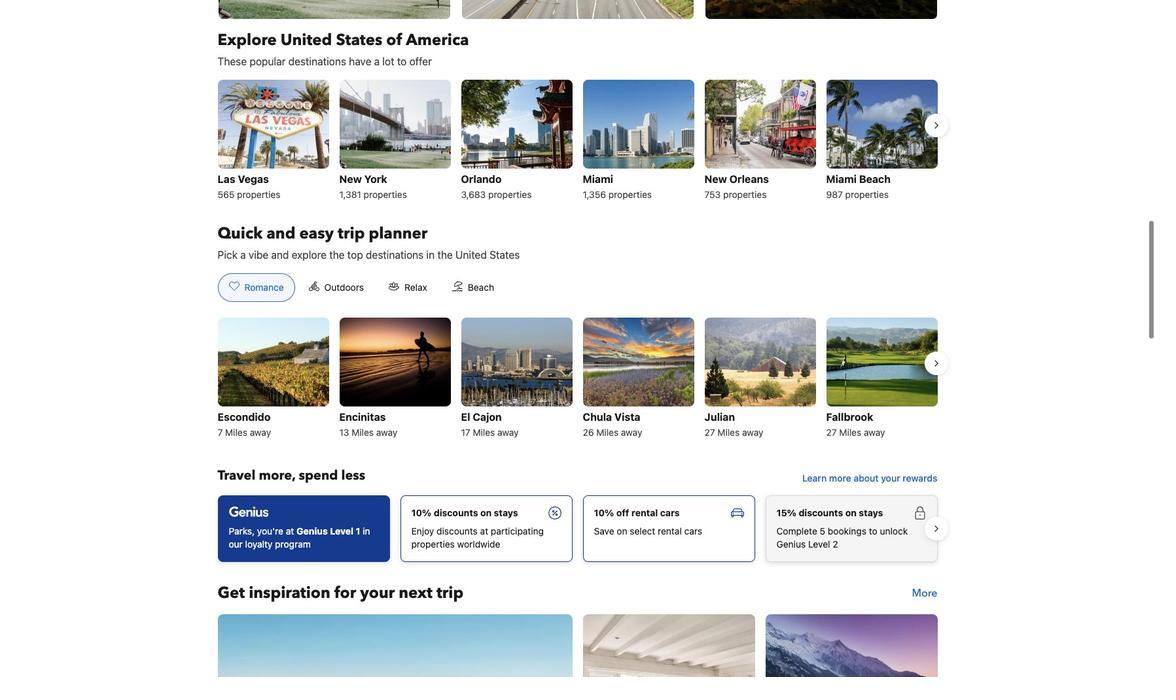 Task type: locate. For each thing, give the bounding box(es) containing it.
and
[[267, 223, 295, 245], [271, 249, 289, 261]]

properties inside new orleans 753 properties
[[723, 189, 767, 200]]

the
[[329, 249, 345, 261], [437, 249, 453, 261]]

1 region from the top
[[207, 75, 948, 208]]

stays for 15% discounts on stays
[[859, 508, 883, 519]]

unlock
[[880, 526, 908, 537]]

0 vertical spatial in
[[426, 249, 435, 261]]

0 vertical spatial level
[[330, 526, 353, 537]]

1 vertical spatial cars
[[684, 526, 702, 537]]

0 vertical spatial trip
[[338, 223, 365, 245]]

level down 5
[[808, 539, 830, 550]]

miles inside encinitas 13 miles away
[[352, 427, 374, 438]]

at up worldwide
[[480, 526, 488, 537]]

0 vertical spatial region
[[207, 75, 948, 208]]

miles for julian
[[718, 427, 740, 438]]

on up bookings
[[845, 508, 857, 519]]

united up beach button on the left top of page
[[455, 249, 487, 261]]

2 miles from the left
[[352, 427, 374, 438]]

miami inside miami 1,356 properties
[[583, 173, 613, 185]]

tab list
[[207, 273, 516, 303]]

0 vertical spatial united
[[281, 29, 332, 51]]

1 10% from the left
[[411, 508, 431, 519]]

27 inside fallbrook 27 miles away
[[826, 427, 837, 438]]

0 horizontal spatial a
[[240, 249, 246, 261]]

1 away from the left
[[250, 427, 271, 438]]

1 horizontal spatial the
[[437, 249, 453, 261]]

miami inside miami beach 987 properties
[[826, 173, 857, 185]]

julian 27 miles away
[[704, 412, 763, 438]]

properties inside miami beach 987 properties
[[845, 189, 889, 200]]

0 horizontal spatial 10%
[[411, 508, 431, 519]]

your right about in the right bottom of the page
[[881, 473, 900, 484]]

properties down vegas on the left top
[[237, 189, 280, 200]]

discounts for 5
[[799, 508, 843, 519]]

1 horizontal spatial level
[[808, 539, 830, 550]]

your right for at bottom
[[360, 583, 395, 605]]

states
[[336, 29, 382, 51], [490, 249, 520, 261]]

away inside fallbrook 27 miles away
[[864, 427, 885, 438]]

miles right 7
[[225, 427, 247, 438]]

rental
[[631, 508, 658, 519], [658, 526, 682, 537]]

trip up top in the left top of the page
[[338, 223, 365, 245]]

0 vertical spatial a
[[374, 56, 380, 67]]

vibe
[[249, 249, 268, 261]]

on right save
[[617, 526, 627, 537]]

6 away from the left
[[864, 427, 885, 438]]

blue genius logo image
[[229, 507, 268, 518], [229, 507, 268, 518]]

enjoy discounts at participating properties worldwide
[[411, 526, 544, 550]]

4 miles from the left
[[596, 427, 619, 438]]

properties right 1,356 on the top of page
[[608, 189, 652, 200]]

states inside explore united states of america these popular destinations have a lot to offer
[[336, 29, 382, 51]]

miami beach 987 properties
[[826, 173, 891, 200]]

a
[[374, 56, 380, 67], [240, 249, 246, 261]]

to
[[397, 56, 407, 67], [869, 526, 877, 537]]

top
[[347, 249, 363, 261]]

10%
[[411, 508, 431, 519], [594, 508, 614, 519]]

states inside quick and easy trip planner pick a vibe and explore the top destinations in the united states
[[490, 249, 520, 261]]

2 stays from the left
[[859, 508, 883, 519]]

3 away from the left
[[497, 427, 519, 438]]

0 horizontal spatial genius
[[297, 526, 328, 537]]

in inside in our loyalty program
[[363, 526, 370, 537]]

properties
[[237, 189, 280, 200], [364, 189, 407, 200], [488, 189, 532, 200], [608, 189, 652, 200], [723, 189, 767, 200], [845, 189, 889, 200], [411, 539, 455, 550]]

away inside el cajon 17 miles away
[[497, 427, 519, 438]]

new inside new orleans 753 properties
[[704, 173, 727, 185]]

and up vibe
[[267, 223, 295, 245]]

miami up 1,356 on the top of page
[[583, 173, 613, 185]]

1 27 from the left
[[704, 427, 715, 438]]

america
[[406, 29, 469, 51]]

properties down orlando on the top left of page
[[488, 189, 532, 200]]

miles inside julian 27 miles away
[[718, 427, 740, 438]]

in up relax in the left top of the page
[[426, 249, 435, 261]]

away inside encinitas 13 miles away
[[376, 427, 397, 438]]

region containing 10% discounts on stays
[[207, 491, 948, 568]]

parks,
[[229, 526, 255, 537]]

new york 1,381 properties
[[339, 173, 407, 200]]

1 vertical spatial a
[[240, 249, 246, 261]]

united inside explore united states of america these popular destinations have a lot to offer
[[281, 29, 332, 51]]

1 vertical spatial to
[[869, 526, 877, 537]]

2 10% from the left
[[594, 508, 614, 519]]

complete 5 bookings to unlock genius level 2
[[776, 526, 908, 550]]

1 horizontal spatial at
[[480, 526, 488, 537]]

27 inside julian 27 miles away
[[704, 427, 715, 438]]

miles down encinitas
[[352, 427, 374, 438]]

1 vertical spatial united
[[455, 249, 487, 261]]

2 away from the left
[[376, 427, 397, 438]]

level left '1'
[[330, 526, 353, 537]]

discounts up 5
[[799, 508, 843, 519]]

1 horizontal spatial genius
[[776, 539, 806, 550]]

2 at from the left
[[480, 526, 488, 537]]

at
[[286, 526, 294, 537], [480, 526, 488, 537]]

the left top in the left top of the page
[[329, 249, 345, 261]]

at inside enjoy discounts at participating properties worldwide
[[480, 526, 488, 537]]

on for at
[[480, 508, 492, 519]]

0 horizontal spatial destinations
[[288, 56, 346, 67]]

2 horizontal spatial on
[[845, 508, 857, 519]]

new
[[339, 173, 362, 185], [704, 173, 727, 185]]

at for discounts
[[480, 526, 488, 537]]

miles inside escondido 7 miles away
[[225, 427, 247, 438]]

properties down york in the top of the page
[[364, 189, 407, 200]]

to inside explore united states of america these popular destinations have a lot to offer
[[397, 56, 407, 67]]

0 horizontal spatial beach
[[468, 282, 494, 293]]

on up enjoy discounts at participating properties worldwide
[[480, 508, 492, 519]]

1 horizontal spatial on
[[617, 526, 627, 537]]

discounts
[[434, 508, 478, 519], [799, 508, 843, 519], [437, 526, 478, 537]]

3 miles from the left
[[473, 427, 495, 438]]

0 vertical spatial to
[[397, 56, 407, 67]]

beach inside miami beach 987 properties
[[859, 173, 891, 185]]

stays
[[494, 508, 518, 519], [859, 508, 883, 519]]

new inside the 'new york 1,381 properties'
[[339, 173, 362, 185]]

1 horizontal spatial your
[[881, 473, 900, 484]]

1 horizontal spatial to
[[869, 526, 877, 537]]

0 vertical spatial destinations
[[288, 56, 346, 67]]

rewards
[[903, 473, 937, 484]]

0 horizontal spatial stays
[[494, 508, 518, 519]]

region for travel more, spend less
[[207, 491, 948, 568]]

27
[[704, 427, 715, 438], [826, 427, 837, 438]]

1 vertical spatial beach
[[468, 282, 494, 293]]

27 down 'julian'
[[704, 427, 715, 438]]

2 region from the top
[[207, 313, 948, 446]]

miles down the chula
[[596, 427, 619, 438]]

stays up the unlock
[[859, 508, 883, 519]]

learn
[[802, 473, 827, 484]]

1
[[356, 526, 360, 537]]

1 miami from the left
[[583, 173, 613, 185]]

miles down cajon
[[473, 427, 495, 438]]

0 horizontal spatial cars
[[660, 508, 680, 519]]

1 horizontal spatial a
[[374, 56, 380, 67]]

1 horizontal spatial 27
[[826, 427, 837, 438]]

1 vertical spatial destinations
[[366, 249, 424, 261]]

the up beach button on the left top of page
[[437, 249, 453, 261]]

2 27 from the left
[[826, 427, 837, 438]]

1 horizontal spatial in
[[426, 249, 435, 261]]

more,
[[259, 467, 295, 485]]

1 horizontal spatial 10%
[[594, 508, 614, 519]]

destinations
[[288, 56, 346, 67], [366, 249, 424, 261]]

at up program
[[286, 526, 294, 537]]

tab list containing romance
[[207, 273, 516, 303]]

2 vertical spatial region
[[207, 491, 948, 568]]

1 horizontal spatial miami
[[826, 173, 857, 185]]

1 vertical spatial states
[[490, 249, 520, 261]]

popular
[[250, 56, 286, 67]]

properties inside the 'new york 1,381 properties'
[[364, 189, 407, 200]]

new for new york
[[339, 173, 362, 185]]

julian
[[704, 412, 735, 423]]

a left lot
[[374, 56, 380, 67]]

0 horizontal spatial new
[[339, 173, 362, 185]]

genius up program
[[297, 526, 328, 537]]

1 at from the left
[[286, 526, 294, 537]]

1 horizontal spatial destinations
[[366, 249, 424, 261]]

genius down "complete"
[[776, 539, 806, 550]]

1 horizontal spatial states
[[490, 249, 520, 261]]

to right lot
[[397, 56, 407, 67]]

trip inside quick and easy trip planner pick a vibe and explore the top destinations in the united states
[[338, 223, 365, 245]]

1 stays from the left
[[494, 508, 518, 519]]

0 horizontal spatial trip
[[338, 223, 365, 245]]

10% up the enjoy
[[411, 508, 431, 519]]

rental right select
[[658, 526, 682, 537]]

3 region from the top
[[207, 491, 948, 568]]

and right vibe
[[271, 249, 289, 261]]

miami up '987'
[[826, 173, 857, 185]]

miami
[[583, 173, 613, 185], [826, 173, 857, 185]]

discounts inside enjoy discounts at participating properties worldwide
[[437, 526, 478, 537]]

trip right next
[[436, 583, 463, 605]]

away inside escondido 7 miles away
[[250, 427, 271, 438]]

properties down the orleans
[[723, 189, 767, 200]]

more link
[[912, 584, 937, 605]]

miles down the fallbrook
[[839, 427, 861, 438]]

26
[[583, 427, 594, 438]]

new up 1,381
[[339, 173, 362, 185]]

5 away from the left
[[742, 427, 763, 438]]

level inside complete 5 bookings to unlock genius level 2
[[808, 539, 830, 550]]

miles inside fallbrook 27 miles away
[[839, 427, 861, 438]]

0 vertical spatial rental
[[631, 508, 658, 519]]

27 down the fallbrook
[[826, 427, 837, 438]]

away inside julian 27 miles away
[[742, 427, 763, 438]]

0 horizontal spatial 27
[[704, 427, 715, 438]]

0 vertical spatial beach
[[859, 173, 891, 185]]

in inside quick and easy trip planner pick a vibe and explore the top destinations in the united states
[[426, 249, 435, 261]]

less
[[341, 467, 365, 485]]

destinations left have
[[288, 56, 346, 67]]

more
[[912, 587, 937, 601]]

cajon
[[473, 412, 502, 423]]

your for about
[[881, 473, 900, 484]]

0 horizontal spatial the
[[329, 249, 345, 261]]

new up 753
[[704, 173, 727, 185]]

miles down 'julian'
[[718, 427, 740, 438]]

el cajon 17 miles away
[[461, 412, 519, 438]]

miles
[[225, 427, 247, 438], [352, 427, 374, 438], [473, 427, 495, 438], [596, 427, 619, 438], [718, 427, 740, 438], [839, 427, 861, 438]]

relax button
[[378, 273, 438, 302]]

10% up save
[[594, 508, 614, 519]]

a inside quick and easy trip planner pick a vibe and explore the top destinations in the united states
[[240, 249, 246, 261]]

las
[[218, 173, 235, 185]]

orleans
[[729, 173, 769, 185]]

to left the unlock
[[869, 526, 877, 537]]

1 horizontal spatial trip
[[436, 583, 463, 605]]

cars right select
[[684, 526, 702, 537]]

4 away from the left
[[621, 427, 642, 438]]

in right '1'
[[363, 526, 370, 537]]

10% for 10% off rental cars
[[594, 508, 614, 519]]

0 horizontal spatial miami
[[583, 173, 613, 185]]

discounts down "10% discounts on stays"
[[437, 526, 478, 537]]

1 vertical spatial level
[[808, 539, 830, 550]]

0 horizontal spatial united
[[281, 29, 332, 51]]

states up have
[[336, 29, 382, 51]]

rental up select
[[631, 508, 658, 519]]

1 new from the left
[[339, 173, 362, 185]]

properties down the enjoy
[[411, 539, 455, 550]]

discounts up enjoy discounts at participating properties worldwide
[[434, 508, 478, 519]]

explore
[[292, 249, 327, 261]]

cars
[[660, 508, 680, 519], [684, 526, 702, 537]]

2 miami from the left
[[826, 173, 857, 185]]

in
[[426, 249, 435, 261], [363, 526, 370, 537]]

of
[[386, 29, 402, 51]]

1 the from the left
[[329, 249, 345, 261]]

2 new from the left
[[704, 173, 727, 185]]

pick
[[218, 249, 238, 261]]

genius
[[297, 526, 328, 537], [776, 539, 806, 550]]

a left vibe
[[240, 249, 246, 261]]

properties right '987'
[[845, 189, 889, 200]]

united up popular
[[281, 29, 332, 51]]

0 horizontal spatial to
[[397, 56, 407, 67]]

1 vertical spatial genius
[[776, 539, 806, 550]]

0 horizontal spatial states
[[336, 29, 382, 51]]

region containing las vegas
[[207, 75, 948, 208]]

6 miles from the left
[[839, 427, 861, 438]]

3,683
[[461, 189, 486, 200]]

0 horizontal spatial on
[[480, 508, 492, 519]]

1 miles from the left
[[225, 427, 247, 438]]

15% discounts on stays
[[776, 508, 883, 519]]

beach
[[859, 173, 891, 185], [468, 282, 494, 293]]

1 horizontal spatial united
[[455, 249, 487, 261]]

away
[[250, 427, 271, 438], [376, 427, 397, 438], [497, 427, 519, 438], [621, 427, 642, 438], [742, 427, 763, 438], [864, 427, 885, 438]]

0 vertical spatial states
[[336, 29, 382, 51]]

your for for
[[360, 583, 395, 605]]

stays for 10% discounts on stays
[[494, 508, 518, 519]]

1 horizontal spatial stays
[[859, 508, 883, 519]]

next
[[399, 583, 433, 605]]

1 horizontal spatial new
[[704, 173, 727, 185]]

destinations inside quick and easy trip planner pick a vibe and explore the top destinations in the united states
[[366, 249, 424, 261]]

states up beach button on the left top of page
[[490, 249, 520, 261]]

0 horizontal spatial at
[[286, 526, 294, 537]]

planner
[[369, 223, 428, 245]]

away for julian
[[742, 427, 763, 438]]

at for you're
[[286, 526, 294, 537]]

0 vertical spatial your
[[881, 473, 900, 484]]

miles inside chula vista 26 miles away
[[596, 427, 619, 438]]

0 horizontal spatial your
[[360, 583, 395, 605]]

new for new orleans
[[704, 173, 727, 185]]

1 horizontal spatial cars
[[684, 526, 702, 537]]

united
[[281, 29, 332, 51], [455, 249, 487, 261]]

genius inside complete 5 bookings to unlock genius level 2
[[776, 539, 806, 550]]

5 miles from the left
[[718, 427, 740, 438]]

1 vertical spatial region
[[207, 313, 948, 446]]

a inside explore united states of america these popular destinations have a lot to offer
[[374, 56, 380, 67]]

united inside quick and easy trip planner pick a vibe and explore the top destinations in the united states
[[455, 249, 487, 261]]

cars up 'save on select rental cars'
[[660, 508, 680, 519]]

save
[[594, 526, 614, 537]]

destinations down planner
[[366, 249, 424, 261]]

1 vertical spatial in
[[363, 526, 370, 537]]

stays up participating
[[494, 508, 518, 519]]

miles for escondido
[[225, 427, 247, 438]]

1 vertical spatial your
[[360, 583, 395, 605]]

beach button
[[441, 273, 505, 302]]

0 horizontal spatial in
[[363, 526, 370, 537]]

1 horizontal spatial beach
[[859, 173, 891, 185]]

about
[[854, 473, 879, 484]]

las vegas 565 properties
[[218, 173, 280, 200]]

region
[[207, 75, 948, 208], [207, 313, 948, 446], [207, 491, 948, 568]]

10% for 10% discounts on stays
[[411, 508, 431, 519]]



Task type: vqa. For each thing, say whether or not it's contained in the screenshot.


Task type: describe. For each thing, give the bounding box(es) containing it.
13
[[339, 427, 349, 438]]

region containing escondido
[[207, 313, 948, 446]]

27 for fallbrook
[[826, 427, 837, 438]]

participating
[[491, 526, 544, 537]]

vista
[[614, 412, 640, 423]]

escondido 7 miles away
[[218, 412, 271, 438]]

1,381
[[339, 189, 361, 200]]

1 vertical spatial and
[[271, 249, 289, 261]]

parks, you're at genius level 1
[[229, 526, 360, 537]]

these
[[218, 56, 247, 67]]

quick and easy trip planner pick a vibe and explore the top destinations in the united states
[[218, 223, 520, 261]]

program
[[275, 539, 311, 550]]

save on select rental cars
[[594, 526, 702, 537]]

1 vertical spatial rental
[[658, 526, 682, 537]]

encinitas 13 miles away
[[339, 412, 397, 438]]

york
[[364, 173, 387, 185]]

miles for encinitas
[[352, 427, 374, 438]]

5
[[820, 526, 825, 537]]

easy
[[299, 223, 334, 245]]

in our loyalty program
[[229, 526, 370, 550]]

2 the from the left
[[437, 249, 453, 261]]

miami for beach
[[826, 173, 857, 185]]

our
[[229, 539, 243, 550]]

1,356
[[583, 189, 606, 200]]

chula
[[583, 412, 612, 423]]

learn more about your rewards link
[[797, 467, 943, 491]]

get
[[218, 583, 245, 605]]

to inside complete 5 bookings to unlock genius level 2
[[869, 526, 877, 537]]

destinations inside explore united states of america these popular destinations have a lot to offer
[[288, 56, 346, 67]]

for
[[334, 583, 356, 605]]

753
[[704, 189, 721, 200]]

0 vertical spatial genius
[[297, 526, 328, 537]]

new orleans 753 properties
[[704, 173, 769, 200]]

away for escondido
[[250, 427, 271, 438]]

el
[[461, 412, 470, 423]]

orlando
[[461, 173, 502, 185]]

spend
[[299, 467, 338, 485]]

0 horizontal spatial level
[[330, 526, 353, 537]]

you're
[[257, 526, 283, 537]]

discounts for discounts
[[434, 508, 478, 519]]

enjoy
[[411, 526, 434, 537]]

away for fallbrook
[[864, 427, 885, 438]]

romance
[[244, 282, 284, 293]]

worldwide
[[457, 539, 500, 550]]

explore
[[218, 29, 277, 51]]

15%
[[776, 508, 796, 519]]

outdoors button
[[297, 273, 375, 302]]

chula vista 26 miles away
[[583, 412, 642, 438]]

escondido
[[218, 412, 271, 423]]

outdoors
[[324, 282, 364, 293]]

inspiration
[[249, 583, 330, 605]]

beach inside button
[[468, 282, 494, 293]]

0 vertical spatial cars
[[660, 508, 680, 519]]

have
[[349, 56, 371, 67]]

on for bookings
[[845, 508, 857, 519]]

fallbrook 27 miles away
[[826, 412, 885, 438]]

0 vertical spatial and
[[267, 223, 295, 245]]

27 for julian
[[704, 427, 715, 438]]

romance button
[[218, 273, 295, 302]]

properties inside miami 1,356 properties
[[608, 189, 652, 200]]

2
[[833, 539, 838, 550]]

region for explore united states of america
[[207, 75, 948, 208]]

1 vertical spatial trip
[[436, 583, 463, 605]]

explore united states of america these popular destinations have a lot to offer
[[218, 29, 469, 67]]

more
[[829, 473, 851, 484]]

offer
[[409, 56, 432, 67]]

properties inside enjoy discounts at participating properties worldwide
[[411, 539, 455, 550]]

encinitas
[[339, 412, 386, 423]]

orlando 3,683 properties
[[461, 173, 532, 200]]

987
[[826, 189, 843, 200]]

10% off rental cars
[[594, 508, 680, 519]]

travel more, spend less
[[218, 467, 365, 485]]

off
[[616, 508, 629, 519]]

complete
[[776, 526, 817, 537]]

select
[[630, 526, 655, 537]]

travel
[[218, 467, 256, 485]]

bookings
[[828, 526, 866, 537]]

away for encinitas
[[376, 427, 397, 438]]

learn more about your rewards
[[802, 473, 937, 484]]

properties inside las vegas 565 properties
[[237, 189, 280, 200]]

lot
[[382, 56, 394, 67]]

miami for 1,356
[[583, 173, 613, 185]]

away inside chula vista 26 miles away
[[621, 427, 642, 438]]

quick
[[218, 223, 263, 245]]

get inspiration for your next trip
[[218, 583, 463, 605]]

7
[[218, 427, 223, 438]]

miles inside el cajon 17 miles away
[[473, 427, 495, 438]]

loyalty
[[245, 539, 272, 550]]

17
[[461, 427, 470, 438]]

miles for fallbrook
[[839, 427, 861, 438]]

vegas
[[238, 173, 269, 185]]

miami 1,356 properties
[[583, 173, 652, 200]]

565
[[218, 189, 234, 200]]

fallbrook
[[826, 412, 873, 423]]

properties inside the orlando 3,683 properties
[[488, 189, 532, 200]]

relax
[[404, 282, 427, 293]]



